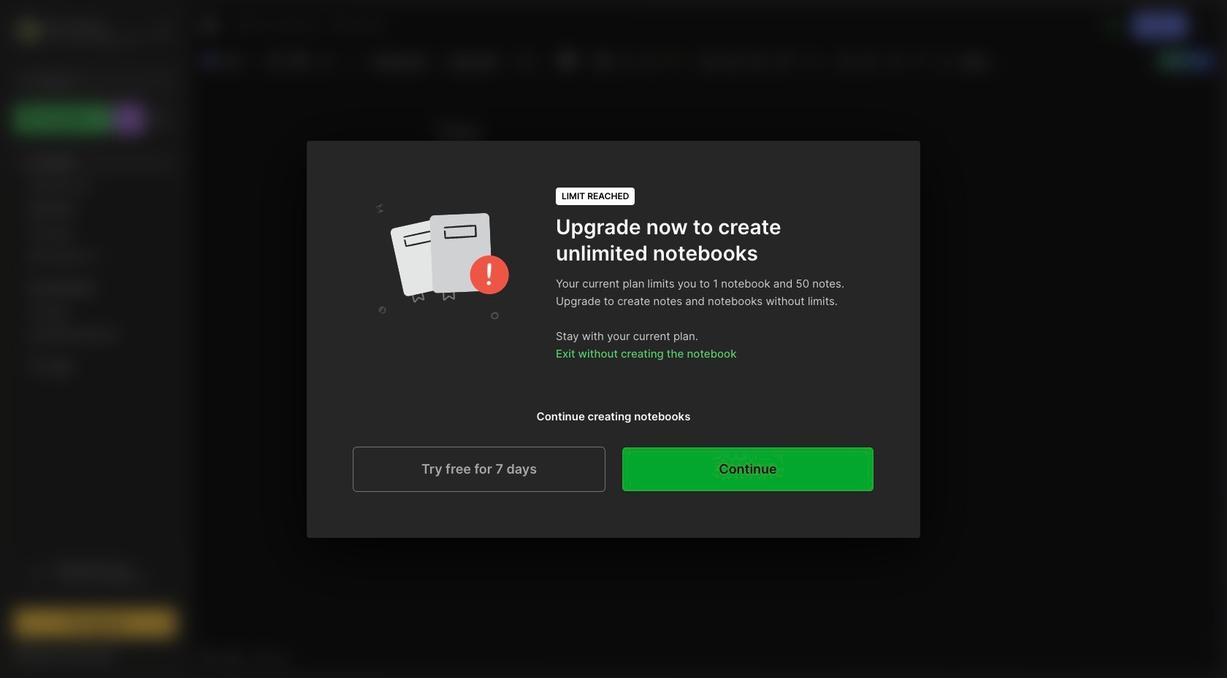 Task type: describe. For each thing, give the bounding box(es) containing it.
insert image
[[199, 51, 264, 70]]

expand note image
[[201, 17, 218, 34]]

insert link image
[[774, 50, 794, 71]]

expand tags image
[[19, 308, 28, 316]]

strikethrough image
[[886, 50, 907, 71]]

heading level image
[[368, 51, 442, 70]]

font size image
[[516, 51, 552, 70]]

font color image
[[556, 50, 591, 71]]

Search text field
[[40, 75, 163, 88]]

font family image
[[446, 51, 512, 70]]

checklist image
[[747, 50, 767, 71]]

numbered list image
[[723, 50, 744, 71]]

tree inside the main element
[[5, 142, 185, 540]]

alignment image
[[799, 50, 834, 71]]

outdent image
[[859, 50, 880, 71]]

bulleted list image
[[700, 50, 720, 71]]

subscript image
[[933, 50, 954, 71]]

add tag image
[[224, 650, 242, 668]]

underline image
[[639, 50, 660, 71]]



Task type: vqa. For each thing, say whether or not it's contained in the screenshot.
the
no



Task type: locate. For each thing, give the bounding box(es) containing it.
tree
[[5, 142, 185, 540]]

superscript image
[[910, 50, 930, 71]]

none search field inside the main element
[[40, 72, 163, 90]]

calendar event image
[[289, 50, 309, 71]]

more image
[[959, 51, 1002, 70]]

add a reminder image
[[199, 650, 217, 668]]

bold image
[[593, 50, 613, 71]]

undo image
[[316, 50, 336, 71]]

indent image
[[836, 50, 856, 71]]

Note Editor text field
[[191, 75, 1222, 644]]

task image
[[265, 50, 286, 71]]

main element
[[0, 0, 190, 679]]

italic image
[[616, 50, 636, 71]]

note window element
[[190, 4, 1223, 674]]

expand notebooks image
[[19, 284, 28, 293]]

highlight image
[[661, 50, 695, 71]]

None search field
[[40, 72, 163, 90]]



